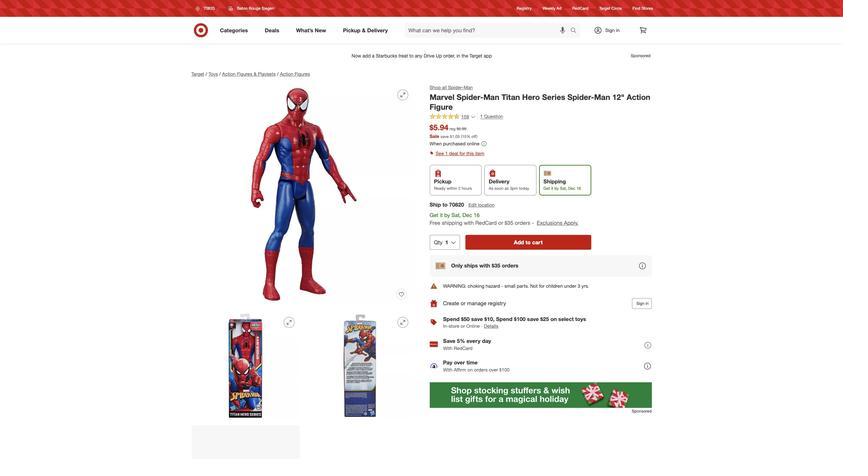 Task type: vqa. For each thing, say whether or not it's contained in the screenshot.
the bottommost 'YOU'
no



Task type: describe. For each thing, give the bounding box(es) containing it.
action figures link
[[280, 71, 310, 77]]

question
[[484, 114, 504, 119]]

in inside sign in "link"
[[616, 27, 620, 33]]

what's
[[296, 27, 314, 34]]

1 vertical spatial or
[[461, 300, 466, 307]]

it inside "get it by sat, dec 16 free shipping with redcard or $35 orders - exclusions apply."
[[440, 212, 443, 219]]

ship
[[430, 201, 441, 208]]

sat, inside "get it by sat, dec 16 free shipping with redcard or $35 orders - exclusions apply."
[[452, 212, 461, 219]]

hazard
[[486, 283, 500, 289]]

$35 inside button
[[492, 262, 501, 269]]

redcard inside "get it by sat, dec 16 free shipping with redcard or $35 orders - exclusions apply."
[[476, 220, 497, 226]]

choking
[[468, 283, 485, 289]]

save 5% every day with redcard
[[443, 338, 491, 351]]

circle
[[612, 6, 622, 11]]

sign inside "link"
[[606, 27, 615, 33]]

redcard inside "save 5% every day with redcard"
[[454, 345, 473, 351]]

1 for see 1 deal for this item
[[446, 151, 448, 156]]

0 horizontal spatial over
[[454, 359, 465, 366]]

by inside "get it by sat, dec 16 free shipping with redcard or $35 orders - exclusions apply."
[[445, 212, 450, 219]]

manage
[[467, 300, 487, 307]]

ship to 70820
[[430, 201, 464, 208]]

delivery inside delivery as soon as 3pm today
[[489, 178, 510, 185]]

find stores
[[633, 6, 654, 11]]

1 question link
[[478, 113, 504, 121]]

this
[[467, 151, 474, 156]]

registry
[[488, 300, 506, 307]]

toys link
[[209, 71, 218, 77]]

on inside spend $50 save $10, spend $100 save $25 on select toys in-store or online ∙ details
[[551, 316, 557, 323]]

deal
[[450, 151, 458, 156]]

orders inside button
[[502, 262, 519, 269]]

What can we help you find? suggestions appear below search field
[[405, 23, 572, 38]]

marvel
[[430, 92, 455, 102]]

find
[[633, 6, 641, 11]]

get inside 'shipping get it by sat, dec 16'
[[544, 186, 550, 191]]

registry link
[[517, 6, 532, 11]]

shop
[[430, 85, 441, 90]]

shipping
[[544, 178, 566, 185]]

search button
[[568, 23, 584, 39]]

0 horizontal spatial delivery
[[367, 27, 388, 34]]

1 vertical spatial -
[[502, 283, 504, 289]]

figure
[[430, 102, 453, 111]]

new
[[315, 27, 326, 34]]

only ships with $35 orders
[[451, 262, 519, 269]]

with inside pay over time with affirm on orders over $100
[[443, 367, 453, 373]]

toys
[[576, 316, 586, 323]]

registry
[[517, 6, 532, 11]]

2 horizontal spatial save
[[527, 316, 539, 323]]

get it by sat, dec 16 free shipping with redcard or $35 orders - exclusions apply.
[[430, 212, 579, 226]]

target circle link
[[600, 6, 622, 11]]

1 horizontal spatial action
[[280, 71, 294, 77]]

every
[[467, 338, 481, 344]]

%
[[467, 134, 471, 139]]

sign inside button
[[637, 301, 645, 306]]

weekly
[[543, 6, 556, 11]]

search
[[568, 27, 584, 34]]

12"
[[613, 92, 625, 102]]

orders inside "get it by sat, dec 16 free shipping with redcard or $35 orders - exclusions apply."
[[515, 220, 531, 226]]

hero
[[523, 92, 540, 102]]

pickup for ready
[[434, 178, 452, 185]]

details
[[484, 323, 499, 329]]

or inside "get it by sat, dec 16 free shipping with redcard or $35 orders - exclusions apply."
[[499, 220, 504, 226]]

store
[[449, 323, 460, 329]]

orders inside pay over time with affirm on orders over $100
[[474, 367, 488, 373]]

day
[[482, 338, 491, 344]]

$100 inside pay over time with affirm on orders over $100
[[500, 367, 510, 373]]

save
[[443, 338, 456, 344]]

16 inside 'shipping get it by sat, dec 16'
[[577, 186, 581, 191]]

free
[[430, 220, 441, 226]]

qty 1
[[434, 239, 449, 246]]

1 spend from the left
[[443, 316, 460, 323]]

create
[[443, 300, 460, 307]]

1 horizontal spatial man
[[484, 92, 500, 102]]

apply.
[[564, 220, 579, 226]]

$100 inside spend $50 save $10, spend $100 save $25 on select toys in-store or online ∙ details
[[514, 316, 526, 323]]

cart
[[533, 239, 543, 246]]

$5.94
[[430, 123, 449, 132]]

rouge
[[249, 6, 261, 11]]

1 / from the left
[[206, 71, 207, 77]]

2 / from the left
[[219, 71, 221, 77]]

reg
[[450, 126, 456, 131]]

0 vertical spatial 1
[[481, 114, 483, 119]]

location
[[478, 202, 495, 208]]

only
[[451, 262, 463, 269]]

get inside "get it by sat, dec 16 free shipping with redcard or $35 orders - exclusions apply."
[[430, 212, 439, 219]]

delivery as soon as 3pm today
[[489, 178, 530, 191]]

target link
[[191, 71, 204, 77]]

in-
[[443, 323, 449, 329]]

spider- right series
[[568, 92, 595, 102]]

& inside pickup & delivery link
[[362, 27, 366, 34]]

$35 inside "get it by sat, dec 16 free shipping with redcard or $35 orders - exclusions apply."
[[505, 220, 514, 226]]

$5.94 reg $6.99 sale save $ 1.05 ( 15 % off )
[[430, 123, 478, 139]]

exclusions apply. link
[[537, 220, 579, 226]]

ready
[[434, 186, 446, 191]]

5%
[[457, 338, 465, 344]]

create or manage registry
[[443, 300, 506, 307]]

within
[[447, 186, 458, 191]]

soon
[[495, 186, 504, 191]]

with inside "save 5% every day with redcard"
[[443, 345, 453, 351]]

see 1 deal for this item
[[436, 151, 485, 156]]

on inside pay over time with affirm on orders over $100
[[468, 367, 473, 373]]

0 horizontal spatial action
[[222, 71, 236, 77]]

shipping
[[442, 220, 463, 226]]

purchased
[[443, 141, 466, 147]]

online
[[467, 323, 480, 329]]

2 horizontal spatial redcard
[[573, 6, 589, 11]]

2 horizontal spatial man
[[595, 92, 611, 102]]

2 figures from the left
[[295, 71, 310, 77]]

time
[[467, 359, 478, 366]]

ships
[[465, 262, 478, 269]]

- inside "get it by sat, dec 16 free shipping with redcard or $35 orders - exclusions apply."
[[532, 220, 534, 226]]

∙
[[481, 323, 483, 329]]

with inside "get it by sat, dec 16 free shipping with redcard or $35 orders - exclusions apply."
[[464, 220, 474, 226]]

parts.
[[517, 283, 529, 289]]

1 vertical spatial advertisement region
[[430, 383, 652, 408]]

pickup & delivery link
[[338, 23, 397, 38]]

find stores link
[[633, 6, 654, 11]]



Task type: locate. For each thing, give the bounding box(es) containing it.
2 with from the top
[[443, 367, 453, 373]]

for left this
[[460, 151, 465, 156]]

$6.99
[[457, 126, 467, 131]]

1 horizontal spatial sat,
[[560, 186, 567, 191]]

/ right toys "link"
[[219, 71, 221, 77]]

sign in inside "link"
[[606, 27, 620, 33]]

0 vertical spatial or
[[499, 220, 504, 226]]

1 for qty 1
[[446, 239, 449, 246]]

with down the pay
[[443, 367, 453, 373]]

redcard right ad
[[573, 6, 589, 11]]

159
[[462, 114, 469, 120]]

1 horizontal spatial over
[[489, 367, 498, 373]]

with right shipping
[[464, 220, 474, 226]]

1 vertical spatial over
[[489, 367, 498, 373]]

70820 left edit
[[449, 201, 464, 208]]

redcard down location
[[476, 220, 497, 226]]

1 horizontal spatial 16
[[577, 186, 581, 191]]

children
[[546, 283, 563, 289]]

it inside 'shipping get it by sat, dec 16'
[[552, 186, 554, 191]]

1
[[481, 114, 483, 119], [446, 151, 448, 156], [446, 239, 449, 246]]

as
[[505, 186, 509, 191]]

man left titan
[[484, 92, 500, 102]]

edit
[[469, 202, 477, 208]]

1 vertical spatial &
[[254, 71, 257, 77]]

0 horizontal spatial with
[[464, 220, 474, 226]]

spider-
[[448, 85, 464, 90], [457, 92, 484, 102], [568, 92, 595, 102]]

1 horizontal spatial pickup
[[434, 178, 452, 185]]

to for 70820
[[443, 201, 448, 208]]

pickup ready within 2 hours
[[434, 178, 472, 191]]

action figures & playsets link
[[222, 71, 276, 77]]

2 horizontal spatial action
[[627, 92, 651, 102]]

3pm
[[510, 186, 518, 191]]

0 vertical spatial delivery
[[367, 27, 388, 34]]

sat, inside 'shipping get it by sat, dec 16'
[[560, 186, 567, 191]]

1 vertical spatial 1
[[446, 151, 448, 156]]

0 horizontal spatial figures
[[237, 71, 253, 77]]

or inside spend $50 save $10, spend $100 save $25 on select toys in-store or online ∙ details
[[461, 323, 465, 329]]

baton
[[237, 6, 248, 11]]

add to cart
[[514, 239, 543, 246]]

)
[[477, 134, 478, 139]]

1 figures from the left
[[237, 71, 253, 77]]

1 vertical spatial in
[[646, 301, 649, 306]]

over
[[454, 359, 465, 366], [489, 367, 498, 373]]

on down time
[[468, 367, 473, 373]]

target circle
[[600, 6, 622, 11]]

0 vertical spatial by
[[555, 186, 559, 191]]

0 vertical spatial with
[[464, 220, 474, 226]]

/ right playsets on the left top
[[277, 71, 279, 77]]

sign in link
[[589, 23, 631, 38]]

1 horizontal spatial /
[[219, 71, 221, 77]]

spend $50 save $10, spend $100 save $25 on select toys link
[[443, 316, 586, 323]]

0 horizontal spatial man
[[464, 85, 473, 90]]

sign in inside button
[[637, 301, 649, 306]]

image gallery element
[[191, 84, 414, 459]]

over down day
[[489, 367, 498, 373]]

target / toys / action figures & playsets / action figures
[[191, 71, 310, 77]]

1 vertical spatial 70820
[[449, 201, 464, 208]]

see
[[436, 151, 444, 156]]

0 horizontal spatial in
[[616, 27, 620, 33]]

hours
[[462, 186, 472, 191]]

$50
[[461, 316, 470, 323]]

1 horizontal spatial in
[[646, 301, 649, 306]]

1 right qty
[[446, 239, 449, 246]]

over up affirm
[[454, 359, 465, 366]]

with
[[464, 220, 474, 226], [480, 262, 491, 269]]

target left toys
[[191, 71, 204, 77]]

save
[[441, 134, 449, 139], [471, 316, 483, 323], [527, 316, 539, 323]]

2 vertical spatial redcard
[[454, 345, 473, 351]]

target left circle
[[600, 6, 611, 11]]

0 horizontal spatial sat,
[[452, 212, 461, 219]]

2
[[459, 186, 461, 191]]

1 vertical spatial redcard
[[476, 220, 497, 226]]

1 horizontal spatial redcard
[[476, 220, 497, 226]]

save left $
[[441, 134, 449, 139]]

70820 button
[[191, 2, 222, 14]]

categories
[[220, 27, 248, 34]]

action right toys "link"
[[222, 71, 236, 77]]

action right playsets on the left top
[[280, 71, 294, 77]]

0 vertical spatial over
[[454, 359, 465, 366]]

/ left toys "link"
[[206, 71, 207, 77]]

with right the ships
[[480, 262, 491, 269]]

only ships with $35 orders button
[[430, 255, 652, 277]]

0 vertical spatial orders
[[515, 220, 531, 226]]

0 horizontal spatial get
[[430, 212, 439, 219]]

save inside $5.94 reg $6.99 sale save $ 1.05 ( 15 % off )
[[441, 134, 449, 139]]

shop all spider-man marvel spider-man titan hero series spider-man 12" action figure
[[430, 85, 651, 111]]

0 horizontal spatial 70820
[[204, 6, 215, 11]]

0 vertical spatial dec
[[568, 186, 576, 191]]

it down shipping
[[552, 186, 554, 191]]

to inside add to cart button
[[526, 239, 531, 246]]

by down shipping
[[555, 186, 559, 191]]

for right not
[[539, 283, 545, 289]]

1 vertical spatial delivery
[[489, 178, 510, 185]]

1 vertical spatial for
[[539, 283, 545, 289]]

on right $25
[[551, 316, 557, 323]]

man right all
[[464, 85, 473, 90]]

1 vertical spatial get
[[430, 212, 439, 219]]

sale
[[430, 133, 440, 139]]

0 vertical spatial on
[[551, 316, 557, 323]]

2 spend from the left
[[496, 316, 513, 323]]

159 link
[[430, 113, 476, 121]]

1 horizontal spatial with
[[480, 262, 491, 269]]

pickup
[[343, 27, 361, 34], [434, 178, 452, 185]]

baton rouge siegen
[[237, 6, 274, 11]]

0 vertical spatial it
[[552, 186, 554, 191]]

small
[[505, 283, 516, 289]]

0 vertical spatial 70820
[[204, 6, 215, 11]]

1 inside 'link'
[[446, 151, 448, 156]]

0 vertical spatial $100
[[514, 316, 526, 323]]

1 vertical spatial with
[[480, 262, 491, 269]]

0 horizontal spatial $100
[[500, 367, 510, 373]]

1 vertical spatial sat,
[[452, 212, 461, 219]]

15
[[462, 134, 467, 139]]

0 vertical spatial sign
[[606, 27, 615, 33]]

1 horizontal spatial on
[[551, 316, 557, 323]]

0 horizontal spatial -
[[502, 283, 504, 289]]

$35
[[505, 220, 514, 226], [492, 262, 501, 269]]

for
[[460, 151, 465, 156], [539, 283, 545, 289]]

with down save
[[443, 345, 453, 351]]

1 horizontal spatial by
[[555, 186, 559, 191]]

1 horizontal spatial dec
[[568, 186, 576, 191]]

1 vertical spatial $35
[[492, 262, 501, 269]]

0 horizontal spatial by
[[445, 212, 450, 219]]

1.05
[[452, 134, 460, 139]]

get up free
[[430, 212, 439, 219]]

pickup & delivery
[[343, 27, 388, 34]]

ad
[[557, 6, 562, 11]]

toys
[[209, 71, 218, 77]]

0 horizontal spatial on
[[468, 367, 473, 373]]

0 vertical spatial get
[[544, 186, 550, 191]]

2 vertical spatial 1
[[446, 239, 449, 246]]

16 inside "get it by sat, dec 16 free shipping with redcard or $35 orders - exclusions apply."
[[474, 212, 480, 219]]

$10,
[[485, 316, 495, 323]]

orders up add in the right bottom of the page
[[515, 220, 531, 226]]

&
[[362, 27, 366, 34], [254, 71, 257, 77]]

to right add in the right bottom of the page
[[526, 239, 531, 246]]

1 horizontal spatial &
[[362, 27, 366, 34]]

target inside target circle link
[[600, 6, 611, 11]]

2 vertical spatial or
[[461, 323, 465, 329]]

1 vertical spatial $100
[[500, 367, 510, 373]]

to
[[443, 201, 448, 208], [526, 239, 531, 246]]

categories link
[[214, 23, 257, 38]]

0 vertical spatial redcard
[[573, 6, 589, 11]]

deals link
[[259, 23, 288, 38]]

when purchased online
[[430, 141, 480, 147]]

spider- up 159
[[457, 92, 484, 102]]

what's new
[[296, 27, 326, 34]]

in inside sign in button
[[646, 301, 649, 306]]

1 horizontal spatial for
[[539, 283, 545, 289]]

3 / from the left
[[277, 71, 279, 77]]

70820 left baton
[[204, 6, 215, 11]]

by up shipping
[[445, 212, 450, 219]]

pickup for &
[[343, 27, 361, 34]]

not
[[531, 283, 538, 289]]

2 horizontal spatial /
[[277, 71, 279, 77]]

as
[[489, 186, 494, 191]]

1 vertical spatial sign
[[637, 301, 645, 306]]

with inside button
[[480, 262, 491, 269]]

0 vertical spatial $35
[[505, 220, 514, 226]]

today
[[519, 186, 530, 191]]

0 horizontal spatial /
[[206, 71, 207, 77]]

by inside 'shipping get it by sat, dec 16'
[[555, 186, 559, 191]]

action inside shop all spider-man marvel spider-man titan hero series spider-man 12" action figure
[[627, 92, 651, 102]]

$
[[450, 134, 452, 139]]

sign
[[606, 27, 615, 33], [637, 301, 645, 306]]

playsets
[[258, 71, 276, 77]]

0 horizontal spatial $35
[[492, 262, 501, 269]]

add to cart button
[[466, 235, 592, 250]]

1 horizontal spatial sign
[[637, 301, 645, 306]]

it up free
[[440, 212, 443, 219]]

get down shipping
[[544, 186, 550, 191]]

to for cart
[[526, 239, 531, 246]]

0 horizontal spatial sign in
[[606, 27, 620, 33]]

1 with from the top
[[443, 345, 453, 351]]

spend up details
[[496, 316, 513, 323]]

pickup up 'ready'
[[434, 178, 452, 185]]

0 vertical spatial in
[[616, 27, 620, 33]]

pay over time with affirm on orders over $100
[[443, 359, 510, 373]]

spend up store
[[443, 316, 460, 323]]

under
[[565, 283, 577, 289]]

orders down time
[[474, 367, 488, 373]]

0 horizontal spatial sign
[[606, 27, 615, 33]]

0 vertical spatial to
[[443, 201, 448, 208]]

action right 12"
[[627, 92, 651, 102]]

edit location
[[469, 202, 495, 208]]

series
[[543, 92, 566, 102]]

edit location button
[[468, 201, 495, 209]]

1 vertical spatial pickup
[[434, 178, 452, 185]]

spider- right all
[[448, 85, 464, 90]]

0 horizontal spatial for
[[460, 151, 465, 156]]

1 horizontal spatial $100
[[514, 316, 526, 323]]

0 horizontal spatial 16
[[474, 212, 480, 219]]

sign in button
[[632, 298, 652, 309]]

deals
[[265, 27, 279, 34]]

redcard down 5%
[[454, 345, 473, 351]]

sponsored
[[632, 409, 652, 414]]

off
[[472, 134, 477, 139]]

dec inside "get it by sat, dec 16 free shipping with redcard or $35 orders - exclusions apply."
[[463, 212, 472, 219]]

sat, down shipping
[[560, 186, 567, 191]]

0 horizontal spatial it
[[440, 212, 443, 219]]

dec inside 'shipping get it by sat, dec 16'
[[568, 186, 576, 191]]

target for target circle
[[600, 6, 611, 11]]

weekly ad link
[[543, 6, 562, 11]]

70820 inside dropdown button
[[204, 6, 215, 11]]

marvel spider-man titan hero series spider-man 12&#34; action figure, 3 of 4 image
[[305, 312, 414, 420]]

pickup inside pickup ready within 2 hours
[[434, 178, 452, 185]]

2 vertical spatial orders
[[474, 367, 488, 373]]

0 vertical spatial pickup
[[343, 27, 361, 34]]

sign in
[[606, 27, 620, 33], [637, 301, 649, 306]]

/
[[206, 71, 207, 77], [219, 71, 221, 77], [277, 71, 279, 77]]

save up online
[[471, 316, 483, 323]]

$35 up add to cart button on the bottom right
[[505, 220, 514, 226]]

1 vertical spatial dec
[[463, 212, 472, 219]]

1 question
[[481, 114, 504, 119]]

yrs.
[[582, 283, 589, 289]]

1 horizontal spatial save
[[471, 316, 483, 323]]

target for target / toys / action figures & playsets / action figures
[[191, 71, 204, 77]]

$35 up hazard
[[492, 262, 501, 269]]

shipping get it by sat, dec 16
[[544, 178, 581, 191]]

action
[[222, 71, 236, 77], [280, 71, 294, 77], [627, 92, 651, 102]]

0 vertical spatial -
[[532, 220, 534, 226]]

0 horizontal spatial pickup
[[343, 27, 361, 34]]

to right ship
[[443, 201, 448, 208]]

sat, up shipping
[[452, 212, 461, 219]]

1 vertical spatial orders
[[502, 262, 519, 269]]

0 vertical spatial for
[[460, 151, 465, 156]]

it
[[552, 186, 554, 191], [440, 212, 443, 219]]

1 vertical spatial with
[[443, 367, 453, 373]]

1 vertical spatial sign in
[[637, 301, 649, 306]]

$100
[[514, 316, 526, 323], [500, 367, 510, 373]]

0 vertical spatial advertisement region
[[186, 48, 658, 64]]

1 right see
[[446, 151, 448, 156]]

man left 12"
[[595, 92, 611, 102]]

1 vertical spatial target
[[191, 71, 204, 77]]

or
[[499, 220, 504, 226], [461, 300, 466, 307], [461, 323, 465, 329]]

pickup right new
[[343, 27, 361, 34]]

- left small
[[502, 283, 504, 289]]

man
[[464, 85, 473, 90], [484, 92, 500, 102], [595, 92, 611, 102]]

orders up small
[[502, 262, 519, 269]]

1 horizontal spatial get
[[544, 186, 550, 191]]

0 vertical spatial 16
[[577, 186, 581, 191]]

for inside the see 1 deal for this item 'link'
[[460, 151, 465, 156]]

when
[[430, 141, 442, 147]]

1 vertical spatial 16
[[474, 212, 480, 219]]

1 left question
[[481, 114, 483, 119]]

0 horizontal spatial to
[[443, 201, 448, 208]]

marvel spider-man titan hero series spider-man 12&#34; action figure, 1 of 4 image
[[191, 84, 414, 306]]

0 horizontal spatial dec
[[463, 212, 472, 219]]

item
[[476, 151, 485, 156]]

pay
[[443, 359, 453, 366]]

orders
[[515, 220, 531, 226], [502, 262, 519, 269], [474, 367, 488, 373]]

- left exclusions
[[532, 220, 534, 226]]

details button
[[484, 323, 499, 330]]

0 horizontal spatial &
[[254, 71, 257, 77]]

save left $25
[[527, 316, 539, 323]]

0 vertical spatial sign in
[[606, 27, 620, 33]]

marvel spider-man titan hero series spider-man 12&#34; action figure, 2 of 4 image
[[191, 312, 300, 420]]

0 vertical spatial sat,
[[560, 186, 567, 191]]

select
[[559, 316, 574, 323]]

warning:
[[443, 283, 467, 289]]

1 horizontal spatial it
[[552, 186, 554, 191]]

$25
[[541, 316, 549, 323]]

add
[[514, 239, 524, 246]]

advertisement region
[[186, 48, 658, 64], [430, 383, 652, 408]]



